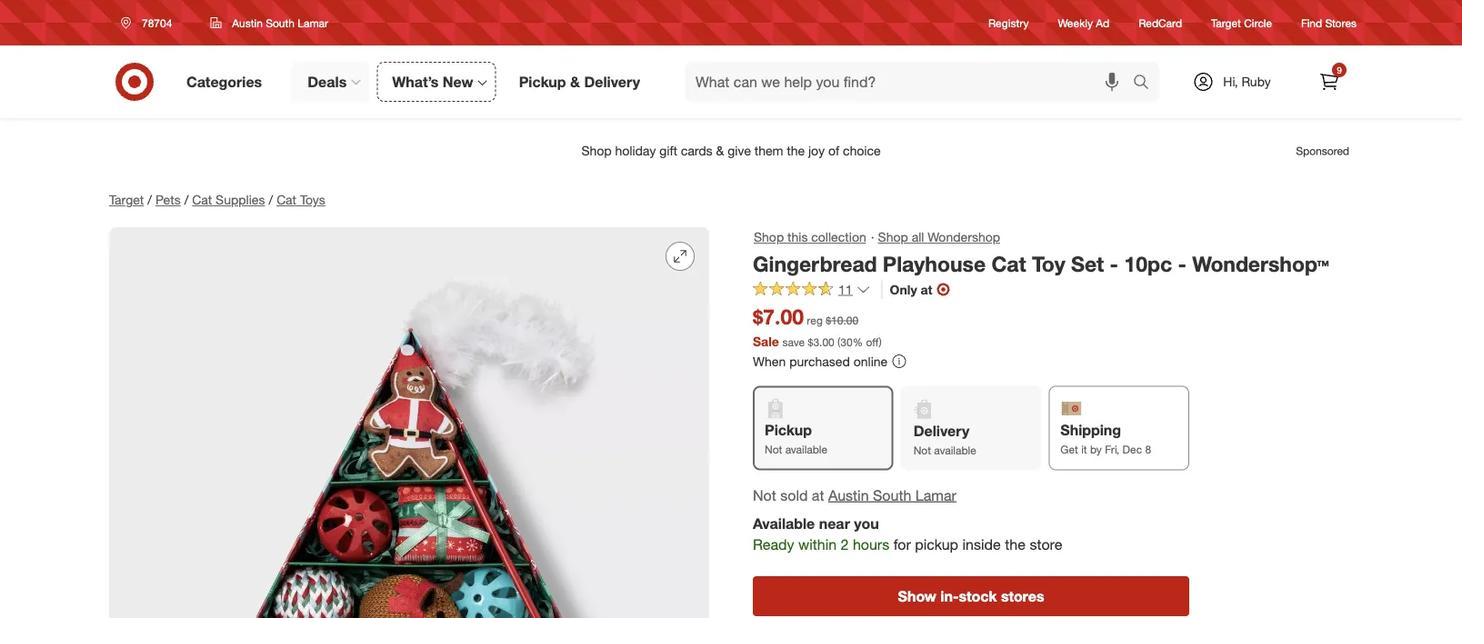 Task type: locate. For each thing, give the bounding box(es) containing it.
/ right pets
[[184, 192, 189, 208]]

gingerbread playhouse cat toy set - 10pc - wondershop&#8482;, 1 of 5 image
[[109, 227, 709, 618]]

cat left toy
[[992, 251, 1026, 276]]

- right 10pc on the right top of the page
[[1178, 251, 1186, 276]]

&
[[570, 73, 580, 91]]

pickup & delivery link
[[503, 62, 663, 102]]

stock
[[959, 587, 997, 605]]

fri,
[[1105, 442, 1119, 456]]

available up sold
[[785, 442, 827, 456]]

deals
[[308, 73, 347, 91]]

1 vertical spatial at
[[812, 487, 824, 504]]

0 horizontal spatial pickup
[[519, 73, 566, 91]]

this
[[787, 229, 808, 245]]

pickup inside pickup not available
[[765, 421, 812, 439]]

within
[[798, 535, 837, 553]]

0 horizontal spatial delivery
[[584, 73, 640, 91]]

target for target circle
[[1211, 16, 1241, 29]]

shop
[[754, 229, 784, 245], [878, 229, 908, 245]]

0 horizontal spatial target
[[109, 192, 144, 208]]

available for delivery
[[934, 443, 976, 457]]

/
[[148, 192, 152, 208], [184, 192, 189, 208], [269, 192, 273, 208]]

available up austin south lamar button
[[934, 443, 976, 457]]

target circle link
[[1211, 15, 1272, 31]]

store
[[1030, 535, 1062, 553]]

1 vertical spatial south
[[873, 487, 911, 504]]

shop this collection link
[[753, 227, 867, 247]]

online
[[854, 353, 888, 369]]

by
[[1090, 442, 1102, 456]]

%
[[853, 335, 863, 349]]

reg
[[807, 314, 823, 328]]

cat right pets link
[[192, 192, 212, 208]]

78704
[[142, 16, 172, 30]]

austin south lamar
[[232, 16, 328, 30]]

1 vertical spatial target
[[109, 192, 144, 208]]

2 - from the left
[[1178, 251, 1186, 276]]

1 horizontal spatial /
[[184, 192, 189, 208]]

lamar inside dropdown button
[[298, 16, 328, 30]]

circle
[[1244, 16, 1272, 29]]

1 horizontal spatial south
[[873, 487, 911, 504]]

registry link
[[988, 15, 1029, 31]]

0 vertical spatial target
[[1211, 16, 1241, 29]]

toys
[[300, 192, 325, 208]]

cat left the toys
[[277, 192, 296, 208]]

shop left this
[[754, 229, 784, 245]]

not inside delivery not available
[[913, 443, 931, 457]]

south up deals link
[[266, 16, 295, 30]]

stores
[[1001, 587, 1044, 605]]

-
[[1110, 251, 1118, 276], [1178, 251, 1186, 276]]

target
[[1211, 16, 1241, 29], [109, 192, 144, 208]]

0 vertical spatial austin
[[232, 16, 263, 30]]

austin up near
[[828, 487, 869, 504]]

10pc
[[1124, 251, 1172, 276]]

0 vertical spatial at
[[921, 282, 932, 298]]

pickup up sold
[[765, 421, 812, 439]]

when
[[753, 353, 786, 369]]

not left sold
[[753, 487, 776, 504]]

what's new link
[[377, 62, 496, 102]]

austin up categories link
[[232, 16, 263, 30]]

1 horizontal spatial target
[[1211, 16, 1241, 29]]

the
[[1005, 535, 1026, 553]]

at
[[921, 282, 932, 298], [812, 487, 824, 504]]

1 - from the left
[[1110, 251, 1118, 276]]

delivery up austin south lamar button
[[913, 422, 969, 440]]

1 horizontal spatial available
[[934, 443, 976, 457]]

0 horizontal spatial austin
[[232, 16, 263, 30]]

1 vertical spatial austin
[[828, 487, 869, 504]]

8
[[1145, 442, 1151, 456]]

1 horizontal spatial pickup
[[765, 421, 812, 439]]

0 horizontal spatial shop
[[754, 229, 784, 245]]

hi,
[[1223, 74, 1238, 90]]

9 link
[[1309, 62, 1349, 102]]

south inside dropdown button
[[266, 16, 295, 30]]

0 vertical spatial south
[[266, 16, 295, 30]]

)
[[879, 335, 882, 349]]

supplies
[[216, 192, 265, 208]]

0 horizontal spatial lamar
[[298, 16, 328, 30]]

lamar up available near you ready within 2 hours for pickup inside the store
[[915, 487, 956, 504]]

find stores link
[[1301, 15, 1357, 31]]

south up you
[[873, 487, 911, 504]]

not up austin south lamar button
[[913, 443, 931, 457]]

toy
[[1032, 251, 1065, 276]]

available near you ready within 2 hours for pickup inside the store
[[753, 515, 1062, 553]]

1 horizontal spatial lamar
[[915, 487, 956, 504]]

1 horizontal spatial shop
[[878, 229, 908, 245]]

pickup & delivery
[[519, 73, 640, 91]]

dec
[[1122, 442, 1142, 456]]

delivery
[[584, 73, 640, 91], [913, 422, 969, 440]]

1 vertical spatial lamar
[[915, 487, 956, 504]]

not for delivery
[[913, 443, 931, 457]]

south
[[266, 16, 295, 30], [873, 487, 911, 504]]

delivery right &
[[584, 73, 640, 91]]

available
[[785, 442, 827, 456], [934, 443, 976, 457]]

1 shop from the left
[[754, 229, 784, 245]]

available inside delivery not available
[[934, 443, 976, 457]]

shop for shop this collection
[[754, 229, 784, 245]]

1 horizontal spatial -
[[1178, 251, 1186, 276]]

1 vertical spatial delivery
[[913, 422, 969, 440]]

0 horizontal spatial -
[[1110, 251, 1118, 276]]

off
[[866, 335, 879, 349]]

pickup left &
[[519, 73, 566, 91]]

0 horizontal spatial south
[[266, 16, 295, 30]]

0 vertical spatial delivery
[[584, 73, 640, 91]]

not up sold
[[765, 442, 782, 456]]

available inside pickup not available
[[785, 442, 827, 456]]

0 horizontal spatial available
[[785, 442, 827, 456]]

not inside pickup not available
[[765, 442, 782, 456]]

austin
[[232, 16, 263, 30], [828, 487, 869, 504]]

2 shop from the left
[[878, 229, 908, 245]]

at right sold
[[812, 487, 824, 504]]

1 horizontal spatial delivery
[[913, 422, 969, 440]]

/ left pets
[[148, 192, 152, 208]]

0 horizontal spatial at
[[812, 487, 824, 504]]

0 vertical spatial pickup
[[519, 73, 566, 91]]

when purchased online
[[753, 353, 888, 369]]

target left pets link
[[109, 192, 144, 208]]

1 horizontal spatial cat
[[277, 192, 296, 208]]

at right the "only"
[[921, 282, 932, 298]]

shop for shop all wondershop
[[878, 229, 908, 245]]

/ left cat toys link
[[269, 192, 273, 208]]

what's
[[392, 73, 439, 91]]

2 horizontal spatial cat
[[992, 251, 1026, 276]]

austin south lamar button
[[828, 485, 956, 506]]

target left circle
[[1211, 16, 1241, 29]]

- right set
[[1110, 251, 1118, 276]]

0 vertical spatial lamar
[[298, 16, 328, 30]]

weekly ad
[[1058, 16, 1109, 29]]

2 horizontal spatial /
[[269, 192, 273, 208]]

1 vertical spatial pickup
[[765, 421, 812, 439]]

cat
[[192, 192, 212, 208], [277, 192, 296, 208], [992, 251, 1026, 276]]

weekly ad link
[[1058, 15, 1109, 31]]

target circle
[[1211, 16, 1272, 29]]

0 horizontal spatial /
[[148, 192, 152, 208]]

wondershop™
[[1192, 251, 1329, 276]]

near
[[819, 515, 850, 532]]

search button
[[1125, 62, 1168, 105]]

lamar
[[298, 16, 328, 30], [915, 487, 956, 504]]

shop left the all
[[878, 229, 908, 245]]

target / pets / cat supplies / cat toys
[[109, 192, 325, 208]]

pickup
[[519, 73, 566, 91], [765, 421, 812, 439]]

$7.00 reg $10.00 sale save $ 3.00 ( 30 % off )
[[753, 304, 882, 349]]

lamar up deals
[[298, 16, 328, 30]]

set
[[1071, 251, 1104, 276]]

What can we help you find? suggestions appear below search field
[[685, 62, 1137, 102]]



Task type: describe. For each thing, give the bounding box(es) containing it.
$10.00
[[826, 314, 858, 328]]

2 / from the left
[[184, 192, 189, 208]]

purchased
[[789, 353, 850, 369]]

weekly
[[1058, 16, 1093, 29]]

delivery inside delivery not available
[[913, 422, 969, 440]]

you
[[854, 515, 879, 532]]

categories link
[[171, 62, 285, 102]]

1 horizontal spatial at
[[921, 282, 932, 298]]

sale
[[753, 333, 779, 349]]

registry
[[988, 16, 1029, 29]]

$
[[808, 335, 813, 349]]

hours
[[853, 535, 889, 553]]

available
[[753, 515, 815, 532]]

sold
[[780, 487, 808, 504]]

get
[[1060, 442, 1078, 456]]

cat supplies link
[[192, 192, 265, 208]]

in-
[[940, 587, 959, 605]]

0 horizontal spatial cat
[[192, 192, 212, 208]]

pickup not available
[[765, 421, 827, 456]]

stores
[[1325, 16, 1357, 29]]

pets
[[155, 192, 181, 208]]

advertisement region
[[95, 129, 1367, 173]]

1 horizontal spatial austin
[[828, 487, 869, 504]]

gingerbread
[[753, 251, 877, 276]]

what's new
[[392, 73, 473, 91]]

ruby
[[1242, 74, 1271, 90]]

show in-stock stores
[[898, 587, 1044, 605]]

pickup for &
[[519, 73, 566, 91]]

austin south lamar button
[[199, 6, 340, 39]]

cat toys link
[[277, 192, 325, 208]]

delivery not available
[[913, 422, 976, 457]]

30
[[840, 335, 853, 349]]

ready
[[753, 535, 794, 553]]

only at
[[890, 282, 932, 298]]

hi, ruby
[[1223, 74, 1271, 90]]

new
[[443, 73, 473, 91]]

only
[[890, 282, 917, 298]]

not for pickup
[[765, 442, 782, 456]]

$7.00
[[753, 304, 804, 330]]

target link
[[109, 192, 144, 208]]

wondershop
[[928, 229, 1000, 245]]

pickup
[[915, 535, 958, 553]]

redcard link
[[1139, 15, 1182, 31]]

show in-stock stores button
[[753, 577, 1189, 617]]

show
[[898, 587, 936, 605]]

for
[[893, 535, 911, 553]]

3.00
[[813, 335, 834, 349]]

9
[[1337, 64, 1342, 75]]

inside
[[962, 535, 1001, 553]]

shop this collection
[[754, 229, 866, 245]]

all
[[912, 229, 924, 245]]

search
[[1125, 75, 1168, 92]]

available for pickup
[[785, 442, 827, 456]]

categories
[[186, 73, 262, 91]]

austin inside austin south lamar dropdown button
[[232, 16, 263, 30]]

deals link
[[292, 62, 369, 102]]

not sold at austin south lamar
[[753, 487, 956, 504]]

78704 button
[[109, 6, 191, 39]]

save
[[782, 335, 805, 349]]

target for target / pets / cat supplies / cat toys
[[109, 192, 144, 208]]

3 / from the left
[[269, 192, 273, 208]]

pets link
[[155, 192, 181, 208]]

1 / from the left
[[148, 192, 152, 208]]

find
[[1301, 16, 1322, 29]]

pickup for not
[[765, 421, 812, 439]]

it
[[1081, 442, 1087, 456]]

playhouse
[[883, 251, 986, 276]]

collection
[[811, 229, 866, 245]]

find stores
[[1301, 16, 1357, 29]]

redcard
[[1139, 16, 1182, 29]]

2
[[841, 535, 849, 553]]

11 link
[[753, 281, 871, 302]]

ad
[[1096, 16, 1109, 29]]

11
[[838, 282, 852, 298]]

shipping
[[1060, 421, 1121, 439]]



Task type: vqa. For each thing, say whether or not it's contained in the screenshot.
the right PWRHero
no



